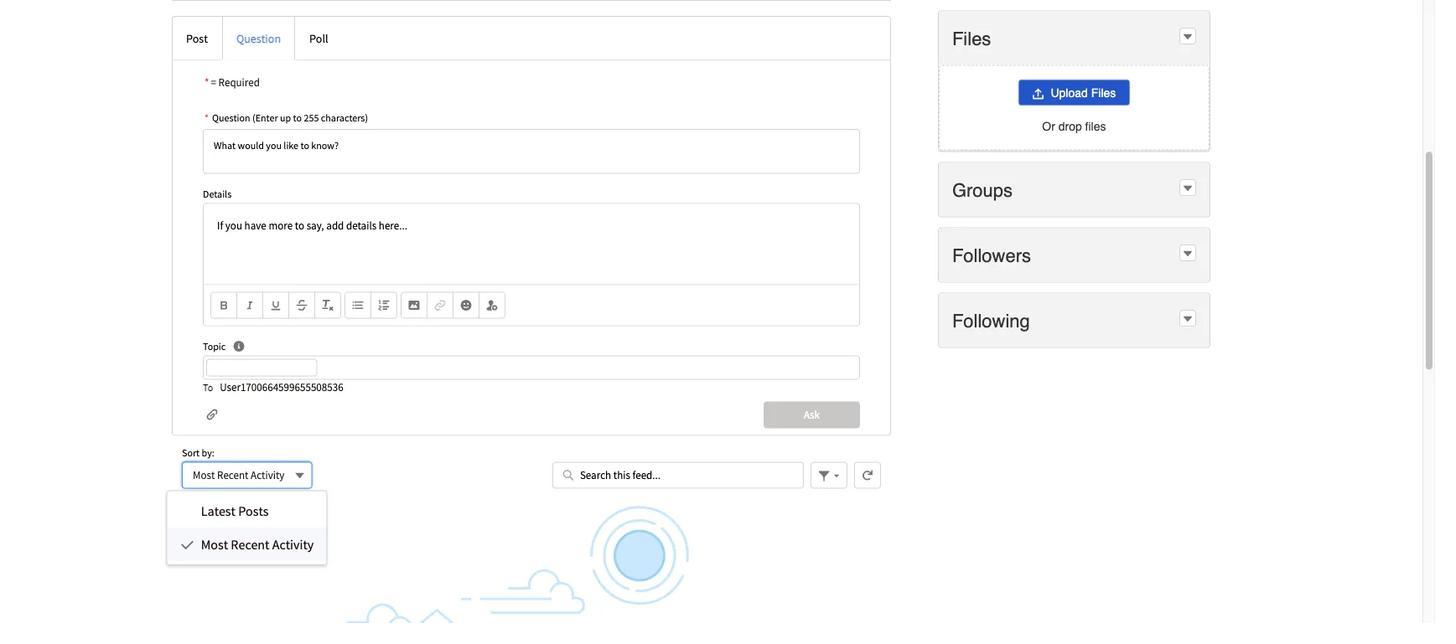 Task type: describe. For each thing, give the bounding box(es) containing it.
characters)
[[321, 111, 368, 124]]

activity inside option
[[272, 537, 314, 554]]

* = required
[[205, 76, 260, 89]]

upload
[[1051, 86, 1088, 99]]

* for * question (enter up to 255 characters)
[[205, 111, 209, 124]]

to
[[203, 381, 213, 394]]

poll link
[[295, 17, 342, 60]]

upload files
[[1051, 86, 1116, 99]]

latest
[[201, 503, 236, 520]]

1 horizontal spatial files
[[1091, 86, 1116, 99]]

text default image for followers
[[1182, 248, 1194, 260]]

list box containing latest posts
[[167, 491, 327, 566]]

most recent activity option
[[167, 528, 327, 561]]

or
[[1042, 120, 1055, 133]]

0 horizontal spatial files
[[952, 28, 991, 49]]

user1700664599655508536
[[220, 380, 343, 394]]

most inside button
[[193, 468, 215, 482]]

followers
[[952, 245, 1031, 266]]

question link
[[222, 17, 295, 60]]

sort by:
[[182, 447, 214, 460]]

to
[[293, 111, 302, 124]]

ask
[[804, 408, 820, 422]]

activity inside button
[[251, 468, 284, 482]]

What would you like to know? text field
[[203, 129, 860, 174]]

=
[[211, 76, 216, 89]]

most inside option
[[201, 537, 228, 554]]

1 vertical spatial question
[[212, 111, 250, 124]]

posts
[[238, 503, 269, 520]]

drop
[[1058, 120, 1082, 133]]

text default image inside most recent activity option
[[181, 539, 194, 552]]

text default image inside files element
[[1182, 31, 1194, 43]]

recent inside option
[[231, 537, 269, 554]]

255
[[304, 111, 319, 124]]

by:
[[202, 447, 214, 460]]

following
[[952, 310, 1030, 331]]

text default image for groups
[[1182, 183, 1194, 195]]

align text element
[[345, 292, 397, 319]]

up
[[280, 111, 291, 124]]

ask button
[[764, 402, 860, 429]]

latest posts
[[201, 503, 269, 520]]

files link
[[952, 27, 994, 50]]



Task type: locate. For each thing, give the bounding box(es) containing it.
1 horizontal spatial text default image
[[1182, 31, 1194, 43]]

most recent activity down posts
[[201, 537, 314, 554]]

(enter
[[252, 111, 278, 124]]

0 vertical spatial *
[[205, 76, 209, 89]]

1 vertical spatial activity
[[272, 537, 314, 554]]

* left the =
[[205, 76, 209, 89]]

most recent activity
[[193, 468, 284, 482], [201, 537, 314, 554]]

groups
[[952, 179, 1013, 201]]

recent up latest posts
[[217, 468, 248, 482]]

recent down posts
[[231, 537, 269, 554]]

1 vertical spatial *
[[205, 111, 209, 124]]

most recent activity up latest posts
[[193, 468, 284, 482]]

topic
[[203, 340, 226, 353]]

following link
[[952, 309, 1033, 332]]

most recent activity inside option
[[201, 537, 314, 554]]

post link
[[173, 17, 222, 60]]

or drop files
[[1042, 120, 1106, 133]]

0 vertical spatial files
[[952, 28, 991, 49]]

0 vertical spatial most recent activity
[[193, 468, 284, 482]]

format text element
[[210, 292, 341, 319]]

activity up posts
[[251, 468, 284, 482]]

0 vertical spatial question
[[236, 31, 281, 46]]

insert content element
[[401, 292, 505, 319]]

question inside "link"
[[236, 31, 281, 46]]

0 vertical spatial recent
[[217, 468, 248, 482]]

most down by: at the bottom left of page
[[193, 468, 215, 482]]

required
[[218, 76, 260, 89]]

poll
[[309, 31, 328, 46]]

2 vertical spatial text default image
[[1182, 314, 1194, 325]]

1 vertical spatial most recent activity
[[201, 537, 314, 554]]

1 vertical spatial text default image
[[1182, 248, 1194, 260]]

* down * = required
[[205, 111, 209, 124]]

0 vertical spatial text default image
[[1182, 31, 1194, 43]]

most down latest
[[201, 537, 228, 554]]

* for * = required
[[205, 76, 209, 89]]

details
[[203, 188, 232, 201]]

activity
[[251, 468, 284, 482], [272, 537, 314, 554]]

1 vertical spatial text default image
[[181, 539, 194, 552]]

files element
[[938, 11, 1210, 152]]

0 horizontal spatial text default image
[[181, 539, 194, 552]]

* question (enter up to 255 characters)
[[205, 111, 368, 124]]

question left (enter
[[212, 111, 250, 124]]

sort
[[182, 447, 200, 460]]

files
[[1085, 120, 1106, 133]]

Sort by: button
[[182, 462, 312, 489]]

recent inside button
[[217, 468, 248, 482]]

Search this feed... search field
[[552, 462, 804, 489]]

0 vertical spatial most
[[193, 468, 215, 482]]

1 vertical spatial files
[[1091, 86, 1116, 99]]

activity down sort by:, most recent activity button
[[272, 537, 314, 554]]

text default image
[[1182, 183, 1194, 195], [1182, 248, 1194, 260], [1182, 314, 1194, 325]]

most
[[193, 468, 215, 482], [201, 537, 228, 554]]

tab panel
[[167, 16, 891, 624]]

post
[[186, 31, 208, 46]]

0 vertical spatial activity
[[251, 468, 284, 482]]

tab list
[[172, 0, 891, 1]]

most recent activity inside button
[[193, 468, 284, 482]]

recent
[[217, 468, 248, 482], [231, 537, 269, 554]]

followers link
[[952, 244, 1034, 267]]

3 text default image from the top
[[1182, 314, 1194, 325]]

groups link
[[952, 178, 1016, 201]]

text default image for following
[[1182, 314, 1194, 325]]

list box
[[167, 491, 327, 566]]

0 vertical spatial text default image
[[1182, 183, 1194, 195]]

tab panel containing latest posts
[[167, 16, 891, 624]]

question
[[236, 31, 281, 46], [212, 111, 250, 124]]

1 vertical spatial recent
[[231, 537, 269, 554]]

2 * from the top
[[205, 111, 209, 124]]

files
[[952, 28, 991, 49], [1091, 86, 1116, 99]]

toolbar inside tab panel
[[204, 285, 859, 326]]

1 vertical spatial most
[[201, 537, 228, 554]]

toolbar
[[204, 285, 859, 326]]

Add Topic text field
[[206, 359, 317, 377]]

*
[[205, 76, 209, 89], [205, 111, 209, 124]]

2 text default image from the top
[[1182, 248, 1194, 260]]

Details text field
[[204, 204, 859, 285]]

text default image
[[1182, 31, 1194, 43], [181, 539, 194, 552]]

1 * from the top
[[205, 76, 209, 89]]

to user1700664599655508536
[[203, 380, 343, 394]]

1 text default image from the top
[[1182, 183, 1194, 195]]

question up required
[[236, 31, 281, 46]]



Task type: vqa. For each thing, say whether or not it's contained in the screenshot.
second * from the top of the page
yes



